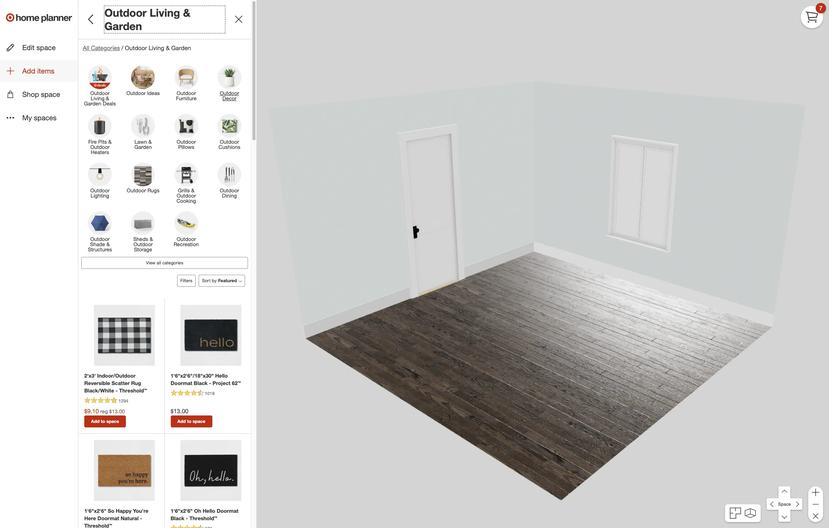 Task type: locate. For each thing, give the bounding box(es) containing it.
pan camera right 30° image
[[791, 498, 803, 510]]

1'6"x2'6" up here
[[84, 508, 106, 514]]

add inside $13.00 add to space
[[178, 419, 186, 424]]

doormat right the oh
[[217, 508, 239, 514]]

outdoor lighting
[[90, 187, 110, 199]]

&
[[183, 6, 191, 19], [166, 44, 170, 51], [106, 95, 109, 102], [108, 139, 112, 145], [148, 139, 152, 145], [191, 187, 195, 194], [150, 236, 153, 242], [107, 241, 110, 248]]

black
[[194, 380, 208, 387], [171, 515, 185, 522]]

outdoor inside button
[[126, 90, 146, 96]]

happy
[[116, 508, 132, 514]]

1'6"x2'6"/18"x30" hello doormat black - project 62™ image
[[180, 305, 241, 366]]

view
[[146, 260, 156, 266]]

0 vertical spatial doormat
[[171, 380, 192, 387]]

outdoor inside the "outdoor living & garden"
[[104, 6, 147, 19]]

1'6"x2'6"/18"x30" hello doormat black - project 62™
[[171, 373, 241, 387]]

doormat inside 1'6"x2'6" so happy you're here doormat natural - threshold™
[[98, 515, 119, 522]]

outdoor shade & structures
[[88, 236, 112, 253]]

outdoor inside fire pits & outdoor heaters
[[90, 144, 110, 150]]

2 vertical spatial doormat
[[98, 515, 119, 522]]

lawn & garden
[[135, 139, 152, 150]]

1 add to space button from the left
[[84, 416, 126, 428]]

outdoor rugs button
[[122, 162, 165, 202]]

1'6"x2'6" so happy you're here doormat natural - threshold™
[[84, 508, 149, 528]]

outdoor for outdoor lighting
[[90, 187, 110, 194]]

2 add to space button from the left
[[171, 416, 212, 428]]

living inside 'outdoor living & garden deals'
[[91, 95, 104, 102]]

outdoor decor
[[220, 90, 239, 102]]

2 to from the left
[[187, 419, 192, 424]]

black inside 1'6"x2'6"/18"x30" hello doormat black - project 62™
[[194, 380, 208, 387]]

- inside 1'6"x2'6"/18"x30" hello doormat black - project 62™
[[209, 380, 211, 387]]

2'x3'
[[84, 373, 96, 379]]

0 vertical spatial threshold™
[[119, 388, 147, 394]]

1 horizontal spatial add
[[91, 419, 100, 424]]

- inside 1'6"x2'6" so happy you're here doormat natural - threshold™
[[140, 515, 142, 522]]

1'6"x2'6"/18"x30"
[[171, 373, 214, 379]]

1 to from the left
[[101, 419, 105, 424]]

oh
[[194, 508, 201, 514]]

2'x3' indoor/outdoor reversible scatter rug black/white - threshold™ button
[[84, 372, 158, 395]]

- inside 1'6"x2'6" oh hello doormat black - threshold™
[[186, 515, 188, 522]]

0 horizontal spatial add to space button
[[84, 416, 126, 428]]

1 vertical spatial threshold™
[[190, 515, 217, 522]]

space down "1018"
[[193, 419, 206, 424]]

& inside "outdoor shade & structures"
[[107, 241, 110, 248]]

1'6"x2'6" for here
[[84, 508, 106, 514]]

reg
[[100, 408, 108, 415]]

2'x3' indoor/outdoor reversible scatter rug black/white - threshold™ image
[[94, 305, 155, 366]]

2'x3' indoor/outdoor reversible scatter rug black/white - threshold™
[[84, 373, 147, 394]]

0 horizontal spatial threshold™
[[84, 523, 112, 528]]

outdoor inside 'outdoor living & garden deals'
[[90, 90, 110, 96]]

garden up /
[[104, 19, 142, 33]]

2 vertical spatial threshold™
[[84, 523, 112, 528]]

2 horizontal spatial add
[[178, 419, 186, 424]]

outdoor living & garden deals image
[[88, 66, 112, 89]]

to inside $13.00 add to space
[[187, 419, 192, 424]]

add to space button down reg
[[84, 416, 126, 428]]

& inside fire pits & outdoor heaters
[[108, 139, 112, 145]]

1 horizontal spatial black
[[194, 380, 208, 387]]

1 vertical spatial hello
[[203, 508, 215, 514]]

space
[[37, 43, 56, 52], [41, 90, 60, 99], [106, 419, 119, 424], [193, 419, 206, 424]]

edit
[[22, 43, 35, 52]]

2 horizontal spatial doormat
[[217, 508, 239, 514]]

tilt camera up 30° image
[[779, 487, 791, 499]]

1'6"x2'6" left the oh
[[171, 508, 193, 514]]

hello up project
[[215, 373, 228, 379]]

outdoor inside the outdoor recreation
[[177, 236, 196, 242]]

lawn & garden button
[[122, 114, 165, 153]]

outdoor pillows image
[[174, 114, 198, 138]]

add inside 'button'
[[22, 67, 35, 75]]

outdoor living & garden deals button
[[78, 65, 122, 108]]

1'6"x2'6" inside 1'6"x2'6" so happy you're here doormat natural - threshold™
[[84, 508, 106, 514]]

outdoor for outdoor cushions
[[220, 139, 239, 145]]

doormat down 1'6"x2'6"/18"x30"
[[171, 380, 192, 387]]

outdoor rugs
[[127, 187, 160, 194]]

outdoor recreation button
[[165, 211, 208, 251]]

1 1'6"x2'6" from the left
[[84, 508, 106, 514]]

sheds & outdoor storage image
[[131, 212, 155, 235]]

living inside the "outdoor living & garden"
[[150, 6, 180, 19]]

doormat inside 1'6"x2'6" oh hello doormat black - threshold™
[[217, 508, 239, 514]]

1 horizontal spatial to
[[187, 419, 192, 424]]

outdoor for outdoor rugs
[[127, 187, 146, 194]]

threshold™ inside 1'6"x2'6" oh hello doormat black - threshold™
[[190, 515, 217, 522]]

1 horizontal spatial add to space button
[[171, 416, 212, 428]]

2 vertical spatial living
[[91, 95, 104, 102]]

threshold™ down here
[[84, 523, 112, 528]]

cooking
[[177, 198, 196, 204]]

front view button icon image
[[745, 509, 756, 518]]

& inside lawn & garden
[[148, 139, 152, 145]]

1'6"x2'6"
[[84, 508, 106, 514], [171, 508, 193, 514]]

reversible
[[84, 380, 110, 387]]

to inside button
[[101, 419, 105, 424]]

outdoor cushions image
[[218, 114, 241, 138]]

add to space button down "1018"
[[171, 416, 212, 428]]

threshold™
[[119, 388, 147, 394], [190, 515, 217, 522], [84, 523, 112, 528]]

outdoor rugs image
[[131, 163, 155, 187]]

& inside 'outdoor living & garden deals'
[[106, 95, 109, 102]]

1018
[[205, 391, 215, 396]]

threshold™ down rug in the bottom left of the page
[[119, 388, 147, 394]]

outdoor for outdoor ideas
[[126, 90, 146, 96]]

all categories / outdoor living & garden
[[83, 44, 191, 51]]

0 horizontal spatial doormat
[[98, 515, 119, 522]]

grills & outdoor cooking button
[[165, 162, 208, 206]]

sheds
[[133, 236, 148, 242]]

cushions
[[219, 144, 240, 150]]

add to space button
[[84, 416, 126, 428], [171, 416, 212, 428]]

lighting
[[91, 193, 109, 199]]

top view button icon image
[[731, 508, 742, 519]]

hello inside 1'6"x2'6" oh hello doormat black - threshold™
[[203, 508, 215, 514]]

1'6"x2'6" inside 1'6"x2'6" oh hello doormat black - threshold™
[[171, 508, 193, 514]]

0 vertical spatial black
[[194, 380, 208, 387]]

2 1'6"x2'6" from the left
[[171, 508, 193, 514]]

& inside the "outdoor living & garden"
[[183, 6, 191, 19]]

add to space button for doormat
[[171, 416, 212, 428]]

living for outdoor living & garden deals
[[91, 95, 104, 102]]

0 vertical spatial living
[[150, 6, 180, 19]]

add inside button
[[91, 419, 100, 424]]

0 horizontal spatial $13.00
[[109, 408, 125, 415]]

living
[[150, 6, 180, 19], [149, 44, 164, 51], [91, 95, 104, 102]]

garden down lawn & garden image
[[135, 144, 152, 150]]

garden left deals
[[84, 100, 101, 107]]

1'6"x2'6" oh hello doormat black - threshold™ image
[[180, 440, 241, 501]]

lawn & garden image
[[131, 114, 155, 138]]

recreation
[[174, 241, 199, 248]]

home planner landing page image
[[6, 6, 72, 30]]

outdoor inside "outdoor shade & structures"
[[90, 236, 110, 242]]

1 vertical spatial doormat
[[217, 508, 239, 514]]

0 horizontal spatial to
[[101, 419, 105, 424]]

$13.00 inside $13.00 add to space
[[171, 408, 189, 415]]

garden inside lawn & garden button
[[135, 144, 152, 150]]

0 horizontal spatial black
[[171, 515, 185, 522]]

pan camera left 30° image
[[767, 498, 779, 510]]

1 horizontal spatial threshold™
[[119, 388, 147, 394]]

$13.00
[[171, 408, 189, 415], [109, 408, 125, 415]]

outdoor inside 'outdoor furniture'
[[177, 90, 196, 96]]

outdoor furniture
[[176, 90, 197, 102]]

$13.00 inside $9.10 reg $13.00
[[109, 408, 125, 415]]

7 button
[[801, 3, 827, 28]]

1 horizontal spatial 1'6"x2'6"
[[171, 508, 193, 514]]

hello right the oh
[[203, 508, 215, 514]]

storage
[[134, 246, 152, 253]]

0 vertical spatial hello
[[215, 373, 228, 379]]

hello
[[215, 373, 228, 379], [203, 508, 215, 514]]

0 horizontal spatial 1'6"x2'6"
[[84, 508, 106, 514]]

add
[[22, 67, 35, 75], [91, 419, 100, 424], [178, 419, 186, 424]]

doormat down so
[[98, 515, 119, 522]]

items
[[37, 67, 54, 75]]

62™
[[232, 380, 241, 387]]

1'6"x2'6" oh hello doormat black - threshold™
[[171, 508, 239, 522]]

outdoor recreation image
[[174, 212, 198, 235]]

0 horizontal spatial add
[[22, 67, 35, 75]]

1 vertical spatial black
[[171, 515, 185, 522]]

doormat inside 1'6"x2'6"/18"x30" hello doormat black - project 62™
[[171, 380, 192, 387]]

1 horizontal spatial doormat
[[171, 380, 192, 387]]

- inside 2'x3' indoor/outdoor reversible scatter rug black/white - threshold™
[[116, 388, 118, 394]]

1 horizontal spatial $13.00
[[171, 408, 189, 415]]

outdoor lighting button
[[78, 162, 122, 202]]

outdoor furniture image
[[174, 66, 198, 89]]

2 horizontal spatial threshold™
[[190, 515, 217, 522]]

threshold™ down the oh
[[190, 515, 217, 522]]

outdoor inside outdoor cushions
[[220, 139, 239, 145]]

outdoor
[[104, 6, 147, 19], [125, 44, 147, 51], [90, 90, 110, 96], [126, 90, 146, 96], [177, 90, 196, 96], [220, 90, 239, 96], [177, 139, 196, 145], [220, 139, 239, 145], [90, 144, 110, 150], [90, 187, 110, 194], [127, 187, 146, 194], [220, 187, 239, 194], [177, 193, 196, 199], [90, 236, 110, 242], [177, 236, 196, 242], [134, 241, 153, 248]]

outdoor ideas
[[126, 90, 160, 96]]

/
[[122, 44, 123, 51]]



Task type: vqa. For each thing, say whether or not it's contained in the screenshot.
Top
no



Task type: describe. For each thing, give the bounding box(es) containing it.
grills
[[178, 187, 190, 194]]

space down $9.10 reg $13.00
[[106, 419, 119, 424]]

sheds & outdoor storage
[[133, 236, 153, 253]]

1 vertical spatial living
[[149, 44, 164, 51]]

outdoor cushions
[[219, 139, 240, 150]]

dining
[[222, 193, 237, 199]]

indoor/outdoor
[[97, 373, 136, 379]]

outdoor pillows
[[177, 139, 196, 150]]

project
[[213, 380, 231, 387]]

1'6"x2'6" so happy you're here doormat natural - threshold™ button
[[84, 508, 158, 528]]

& inside sheds & outdoor storage
[[150, 236, 153, 242]]

hello inside 1'6"x2'6"/18"x30" hello doormat black - project 62™
[[215, 373, 228, 379]]

outdoor dining image
[[218, 163, 241, 187]]

add to space
[[91, 419, 119, 424]]

black inside 1'6"x2'6" oh hello doormat black - threshold™
[[171, 515, 185, 522]]

structures
[[88, 246, 112, 253]]

shop space button
[[0, 83, 78, 105]]

furniture
[[176, 95, 197, 102]]

add to space button for reversible
[[84, 416, 126, 428]]

space
[[779, 502, 791, 507]]

my spaces
[[22, 113, 57, 122]]

threshold™ inside 2'x3' indoor/outdoor reversible scatter rug black/white - threshold™
[[119, 388, 147, 394]]

filters
[[181, 278, 193, 284]]

outdoor ideas image
[[131, 66, 155, 89]]

add items
[[22, 67, 54, 75]]

space inside $13.00 add to space
[[193, 419, 206, 424]]

living for outdoor living & garden
[[150, 6, 180, 19]]

1'6"x2'6" for black
[[171, 508, 193, 514]]

view all categories button
[[81, 257, 248, 269]]

grills & outdoor cooking image
[[174, 163, 198, 187]]

heaters
[[91, 149, 109, 155]]

1'6"x2'6" so happy you're here doormat natural - threshold™ image
[[94, 440, 155, 501]]

outdoor for outdoor shade & structures
[[90, 236, 110, 242]]

fire pits & outdoor heaters button
[[78, 114, 122, 157]]

garden up outdoor furniture image
[[171, 44, 191, 51]]

$13.00 add to space
[[171, 408, 206, 424]]

shade
[[90, 241, 105, 248]]

7
[[820, 4, 823, 12]]

outdoor recreation
[[174, 236, 199, 248]]

outdoor for outdoor decor
[[220, 90, 239, 96]]

deals
[[103, 100, 116, 107]]

$9.10
[[84, 408, 99, 415]]

outdoor furniture button
[[165, 65, 208, 105]]

spaces
[[34, 113, 57, 122]]

threshold™ inside 1'6"x2'6" so happy you're here doormat natural - threshold™
[[84, 523, 112, 528]]

categories
[[91, 44, 120, 51]]

fire pits & outdoor heaters
[[88, 139, 112, 155]]

outdoor living & garden deals
[[84, 90, 116, 107]]

categories
[[162, 260, 183, 266]]

edit space
[[22, 43, 56, 52]]

rug
[[131, 380, 141, 387]]

outdoor living & garden
[[104, 6, 191, 33]]

1294
[[119, 398, 128, 404]]

sort
[[202, 278, 211, 284]]

my
[[22, 113, 32, 122]]

outdoor decor image
[[218, 66, 241, 89]]

pillows
[[178, 144, 194, 150]]

sort by featured
[[202, 278, 237, 284]]

outdoor for outdoor living & garden
[[104, 6, 147, 19]]

by
[[212, 278, 217, 284]]

space right edit
[[37, 43, 56, 52]]

outdoor inside sheds & outdoor storage
[[134, 241, 153, 248]]

here
[[84, 515, 96, 522]]

1'6"x2'6" oh hello doormat black - threshold™ button
[[171, 508, 245, 522]]

outdoor lighting image
[[88, 163, 112, 187]]

view all categories
[[146, 260, 183, 266]]

outdoor pillows button
[[165, 114, 208, 153]]

ideas
[[147, 90, 160, 96]]

fire pits & outdoor heaters image
[[88, 114, 112, 138]]

add for add to space
[[91, 419, 100, 424]]

pits
[[98, 139, 107, 145]]

outdoor cushions button
[[208, 114, 251, 153]]

natural
[[121, 515, 139, 522]]

garden inside 'outdoor living & garden deals'
[[84, 100, 101, 107]]

add for add items
[[22, 67, 35, 75]]

sheds & outdoor storage button
[[122, 211, 165, 254]]

shop
[[22, 90, 39, 99]]

edit space button
[[0, 36, 78, 58]]

rugs
[[148, 187, 160, 194]]

& inside grills & outdoor cooking
[[191, 187, 195, 194]]

$9.10 reg $13.00
[[84, 408, 125, 415]]

outdoor shade & structures button
[[78, 211, 122, 254]]

grills & outdoor cooking
[[177, 187, 196, 204]]

my spaces button
[[0, 107, 78, 129]]

scatter
[[112, 380, 130, 387]]

1'6"x2'6"/18"x30" hello doormat black - project 62™ button
[[171, 372, 245, 387]]

black/white
[[84, 388, 114, 394]]

outdoor shade & structures image
[[88, 212, 112, 235]]

outdoor for outdoor dining
[[220, 187, 239, 194]]

outdoor inside grills & outdoor cooking
[[177, 193, 196, 199]]

outdoor for outdoor pillows
[[177, 139, 196, 145]]

filters button
[[177, 275, 196, 287]]

featured
[[218, 278, 237, 284]]

outdoor for outdoor living & garden deals
[[90, 90, 110, 96]]

all categories button
[[83, 44, 120, 52]]

so
[[108, 508, 114, 514]]

outdoor decor button
[[208, 65, 251, 105]]

you're
[[133, 508, 149, 514]]

shop space
[[22, 90, 60, 99]]

fire
[[88, 139, 97, 145]]

tilt camera down 30° image
[[779, 510, 791, 522]]

outdoor dining
[[220, 187, 239, 199]]

garden inside the "outdoor living & garden"
[[104, 19, 142, 33]]

outdoor dining button
[[208, 162, 251, 202]]

outdoor for outdoor furniture
[[177, 90, 196, 96]]

outdoor for outdoor recreation
[[177, 236, 196, 242]]

add items button
[[0, 60, 78, 82]]

space right shop
[[41, 90, 60, 99]]

decor
[[223, 95, 237, 102]]

all
[[83, 44, 89, 51]]

outdoor ideas button
[[122, 65, 165, 105]]

all
[[157, 260, 161, 266]]



